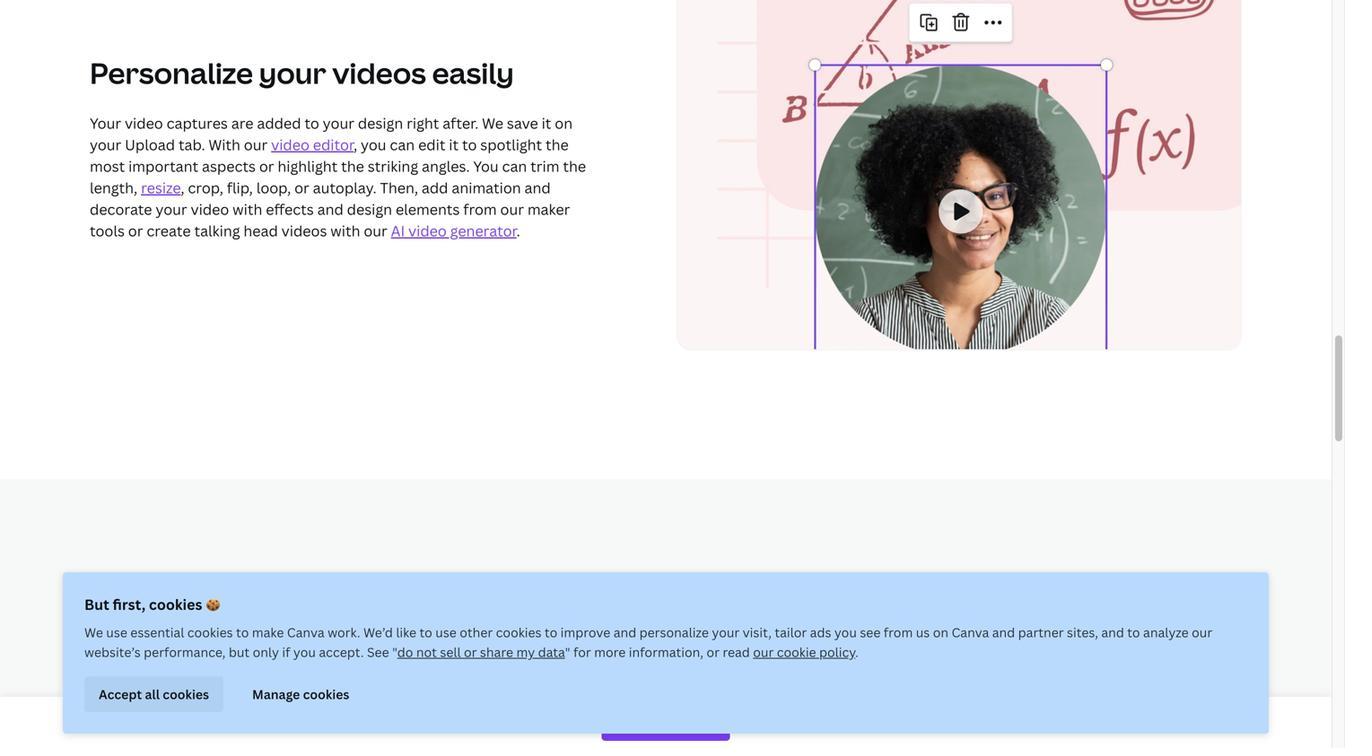 Task type: vqa. For each thing, say whether or not it's contained in the screenshot.
Manage
yes



Task type: locate. For each thing, give the bounding box(es) containing it.
your up read
[[712, 624, 740, 641]]

policy
[[819, 644, 855, 661]]

0 horizontal spatial "
[[392, 644, 397, 661]]

" inside we use essential cookies to make canva work. we'd like to use other cookies to improve and personalize your visit, tailor ads you see from us on canva and partner sites, and to analyze our website's performance, but only if you accept. see "
[[392, 644, 397, 661]]

the right trim
[[563, 156, 586, 176]]

from left us at the right bottom of the page
[[884, 624, 913, 641]]

effects
[[266, 200, 314, 219]]

,
[[354, 135, 357, 154], [181, 178, 184, 197]]

angles.
[[422, 156, 470, 176]]

accept
[[99, 686, 142, 703]]

video editor link
[[271, 135, 354, 154]]

then,
[[380, 178, 418, 197]]

you up access
[[899, 664, 925, 683]]

1 vertical spatial videos
[[281, 221, 327, 240]]

to left analyze
[[1127, 624, 1140, 641]]

0 vertical spatial it
[[542, 113, 551, 133]]

your up create
[[156, 200, 187, 219]]

0 horizontal spatial from
[[463, 200, 497, 219]]

to up but in the bottom of the page
[[236, 624, 249, 641]]

up
[[1026, 707, 1044, 726]]

on right us at the right bottom of the page
[[933, 624, 949, 641]]

account. down "scratch."
[[818, 728, 879, 747]]

0 vertical spatial you
[[473, 156, 499, 176]]

length,
[[90, 178, 137, 197]]

use up the sell on the bottom left of page
[[435, 624, 457, 641]]

0 horizontal spatial with
[[233, 200, 262, 219]]

to
[[881, 685, 897, 704]]

1 vertical spatial ,
[[181, 178, 184, 197]]

design inside , crop, flip, loop, or autoplay. then, add animation and decorate your video with effects and design elements from our maker tools or create talking head videos with our
[[347, 200, 392, 219]]

1 horizontal spatial with
[[330, 221, 360, 240]]

other
[[460, 624, 493, 641]]

your
[[259, 53, 326, 92], [323, 113, 354, 133], [90, 135, 121, 154], [156, 200, 187, 219], [712, 624, 740, 641], [807, 707, 839, 726], [1134, 707, 1166, 726]]

are
[[231, 113, 254, 133]]

your down your
[[90, 135, 121, 154]]

2 vertical spatial from
[[785, 685, 819, 704]]

2 horizontal spatial from
[[884, 624, 913, 641]]

personalize your videos easily
[[90, 53, 514, 92]]

or right the sell on the bottom left of page
[[464, 644, 477, 661]]

0 horizontal spatial .
[[517, 221, 520, 240]]

when
[[858, 664, 896, 683]]

0 vertical spatial can
[[390, 135, 415, 154]]

can down spotlight
[[502, 156, 527, 176]]

videos up right
[[332, 53, 426, 92]]

0 vertical spatial from
[[463, 200, 497, 219]]

we up spotlight
[[482, 113, 503, 133]]

0 vertical spatial we
[[482, 113, 503, 133]]

1 vertical spatial with
[[330, 221, 360, 240]]

we up website's
[[84, 624, 103, 641]]

can up striking
[[390, 135, 415, 154]]

1 horizontal spatial it
[[542, 113, 551, 133]]

1 horizontal spatial use
[[435, 624, 457, 641]]

0 vertical spatial on
[[555, 113, 573, 133]]

the up also
[[951, 685, 974, 704]]

and left the pick
[[1069, 664, 1095, 683]]

with down flip,
[[233, 200, 262, 219]]

1 " from the left
[[392, 644, 397, 661]]

1 vertical spatial you
[[906, 707, 932, 726]]

1 horizontal spatial can
[[502, 156, 527, 176]]

it right save
[[542, 113, 551, 133]]

cookies inside button
[[163, 686, 209, 703]]

0 horizontal spatial you
[[473, 156, 499, 176]]

you up striking
[[361, 135, 386, 154]]

from up generator
[[463, 200, 497, 219]]

you
[[473, 156, 499, 176], [906, 707, 932, 726]]

" right 'see'
[[392, 644, 397, 661]]

1 vertical spatial account.
[[818, 728, 879, 747]]

our down are
[[244, 135, 268, 154]]

1 horizontal spatial .
[[855, 644, 859, 661]]

or down decorate
[[128, 221, 143, 240]]

it
[[542, 113, 551, 133], [449, 135, 459, 154]]

your up added
[[259, 53, 326, 92]]

account. down 'to'
[[842, 707, 903, 726]]

cookies down accept.
[[303, 686, 349, 703]]

video down "crop,"
[[191, 200, 229, 219]]

to
[[305, 113, 319, 133], [462, 135, 477, 154], [796, 564, 828, 603], [236, 624, 249, 641], [420, 624, 432, 641], [545, 624, 557, 641], [1127, 624, 1140, 641], [1226, 685, 1241, 704], [789, 707, 804, 726]]

videos down effects
[[281, 221, 327, 240]]

, you can edit it to spotlight the most important aspects or highlight the striking angles. you can trim the length,
[[90, 135, 586, 197]]

1 horizontal spatial you
[[906, 707, 932, 726]]

1 vertical spatial .
[[855, 644, 859, 661]]

first,
[[113, 595, 146, 614]]

more
[[594, 644, 626, 661]]

2 canva from the left
[[952, 624, 989, 641]]

0 vertical spatial ,
[[354, 135, 357, 154]]

.
[[517, 221, 520, 240], [855, 644, 859, 661]]

cookies
[[149, 595, 202, 614], [187, 624, 233, 641], [496, 624, 542, 641], [163, 686, 209, 703], [303, 686, 349, 703]]

our cookie policy link
[[753, 644, 855, 661]]

personalize
[[639, 624, 709, 641]]

only
[[253, 644, 279, 661]]

trim
[[531, 156, 559, 176]]

our down animation
[[500, 200, 524, 219]]

to right in
[[789, 707, 804, 726]]

video down added
[[271, 135, 309, 154]]

with
[[209, 135, 240, 154]]

to down after.
[[462, 135, 477, 154]]

design
[[358, 113, 403, 133], [347, 200, 392, 219], [815, 629, 872, 653], [810, 664, 855, 683]]

, inside , you can edit it to spotlight the most important aspects or highlight the striking angles. you can trim the length,
[[354, 135, 357, 154]]

elements
[[396, 200, 460, 219]]

data
[[538, 644, 565, 661]]

2 vertical spatial can
[[935, 707, 960, 726]]

cookies down 🍪
[[187, 624, 233, 641]]

to inside , you can edit it to spotlight the most important aspects or highlight the striking angles. you can trim the length,
[[462, 135, 477, 154]]

sign
[[995, 707, 1023, 726]]

canva up the canva.
[[952, 624, 989, 641]]

website's
[[84, 644, 141, 661]]

autoplay.
[[313, 178, 377, 197]]

ai video generator .
[[391, 221, 520, 240]]

our left ai
[[364, 221, 387, 240]]

0 horizontal spatial can
[[390, 135, 415, 154]]

0 horizontal spatial use
[[106, 624, 127, 641]]

1 horizontal spatial we
[[482, 113, 503, 133]]

decorate
[[90, 200, 152, 219]]

cookie
[[777, 644, 816, 661]]

manage
[[252, 686, 300, 703]]

2 vertical spatial with
[[1101, 707, 1130, 726]]

1 horizontal spatial from
[[785, 685, 819, 704]]

"
[[392, 644, 397, 661], [565, 644, 570, 661]]

access
[[901, 685, 947, 704]]

recording
[[1019, 685, 1086, 704]]

we'd
[[363, 624, 393, 641]]

you inside create a design when you open canva. search and pick a template or start from scratch. to access the video recording feature, you'll need to log in to your account. you can also sign up quickly with your email or facebook account.
[[899, 664, 925, 683]]

all
[[145, 686, 160, 703]]

and right sites,
[[1101, 624, 1124, 641]]

ads
[[810, 624, 831, 641]]

with inside create a design when you open canva. search and pick a template or start from scratch. to access the video recording feature, you'll need to log in to your account. you can also sign up quickly with your email or facebook account.
[[1101, 707, 1130, 726]]

0 horizontal spatial canva
[[287, 624, 325, 641]]

make
[[252, 624, 284, 641]]

video down the canva.
[[977, 685, 1016, 704]]

accept.
[[319, 644, 364, 661]]

🍪
[[206, 595, 220, 614]]

performance,
[[144, 644, 226, 661]]

0 vertical spatial with
[[233, 200, 262, 219]]

1 vertical spatial on
[[933, 624, 949, 641]]

2 horizontal spatial can
[[935, 707, 960, 726]]

in
[[773, 707, 785, 726]]

crop,
[[188, 178, 223, 197]]

0 horizontal spatial videos
[[281, 221, 327, 240]]

you up policy
[[834, 624, 857, 641]]

use up website's
[[106, 624, 127, 641]]

, inside , crop, flip, loop, or autoplay. then, add animation and decorate your video with effects and design elements from our maker tools or create talking head videos with our
[[181, 178, 184, 197]]

ai
[[391, 221, 405, 240]]

with down autoplay.
[[330, 221, 360, 240]]

you down access
[[906, 707, 932, 726]]

video up start a design "dropdown button"
[[961, 564, 1040, 603]]

0 vertical spatial videos
[[332, 53, 426, 92]]

canva up if
[[287, 624, 325, 641]]

the up trim
[[546, 135, 569, 154]]

to up 'data'
[[545, 624, 557, 641]]

your video captures are added to your design right after. we save it on your upload tab. with our
[[90, 113, 573, 154]]

we use essential cookies to make canva work. we'd like to use other cookies to improve and personalize your visit, tailor ads you see from us on canva and partner sites, and to analyze our website's performance, but only if you accept. see "
[[84, 624, 1213, 661]]

tools
[[90, 221, 125, 240]]

we inside we use essential cookies to make canva work. we'd like to use other cookies to improve and personalize your visit, tailor ads you see from us on canva and partner sites, and to analyze our website's performance, but only if you accept. see "
[[84, 624, 103, 641]]

create
[[748, 664, 795, 683]]

videos
[[332, 53, 426, 92], [281, 221, 327, 240]]

or up loop, at top
[[259, 156, 274, 176]]

from up in
[[785, 685, 819, 704]]

the inside create a design when you open canva. search and pick a template or start from scratch. to access the video recording feature, you'll need to log in to your account. you can also sign up quickly with your email or facebook account.
[[951, 685, 974, 704]]

1 horizontal spatial "
[[565, 644, 570, 661]]

and inside create a design when you open canva. search and pick a template or start from scratch. to access the video recording feature, you'll need to log in to your account. you can also sign up quickly with your email or facebook account.
[[1069, 664, 1095, 683]]

0 horizontal spatial on
[[555, 113, 573, 133]]

template
[[1142, 664, 1204, 683]]

you inside , you can edit it to spotlight the most important aspects or highlight the striking angles. you can trim the length,
[[361, 135, 386, 154]]

" left for
[[565, 644, 570, 661]]

0 horizontal spatial it
[[449, 135, 459, 154]]

to up video editor link
[[305, 113, 319, 133]]

how to record a video
[[727, 564, 1040, 603]]

loop,
[[256, 178, 291, 197]]

you up animation
[[473, 156, 499, 176]]

resize
[[141, 178, 181, 197]]

your inside , crop, flip, loop, or autoplay. then, add animation and decorate your video with effects and design elements from our maker tools or create talking head videos with our
[[156, 200, 187, 219]]

video up upload
[[125, 113, 163, 133]]

can inside create a design when you open canva. search and pick a template or start from scratch. to access the video recording feature, you'll need to log in to your account. you can also sign up quickly with your email or facebook account.
[[935, 707, 960, 726]]

1 horizontal spatial on
[[933, 624, 949, 641]]

need
[[1188, 685, 1222, 704]]

our right analyze
[[1192, 624, 1213, 641]]

1 vertical spatial we
[[84, 624, 103, 641]]

my
[[516, 644, 535, 661]]

. up when
[[855, 644, 859, 661]]

1 horizontal spatial canva
[[952, 624, 989, 641]]

on right save
[[555, 113, 573, 133]]

on
[[555, 113, 573, 133], [933, 624, 949, 641]]

it inside your video captures are added to your design right after. we save it on your upload tab. with our
[[542, 113, 551, 133]]

cookies up essential
[[149, 595, 202, 614]]

0 horizontal spatial we
[[84, 624, 103, 641]]

you
[[361, 135, 386, 154], [834, 624, 857, 641], [293, 644, 316, 661], [899, 664, 925, 683]]

like
[[396, 624, 416, 641]]

1 use from the left
[[106, 624, 127, 641]]

1 horizontal spatial ,
[[354, 135, 357, 154]]

it right the edit
[[449, 135, 459, 154]]

videos inside , crop, flip, loop, or autoplay. then, add animation and decorate your video with effects and design elements from our maker tools or create talking head videos with our
[[281, 221, 327, 240]]

start a design
[[748, 629, 872, 653]]

with down 'feature,'
[[1101, 707, 1130, 726]]

pick
[[1099, 664, 1127, 683]]

cookies right all at left bottom
[[163, 686, 209, 703]]

do not sell or share my data " for more information, or read our cookie policy .
[[397, 644, 859, 661]]

. down animation
[[517, 221, 520, 240]]

us
[[916, 624, 930, 641]]

you right if
[[293, 644, 316, 661]]

also
[[964, 707, 992, 726]]

do not sell or share my data link
[[397, 644, 565, 661]]

video inside your video captures are added to your design right after. we save it on your upload tab. with our
[[125, 113, 163, 133]]

can left also
[[935, 707, 960, 726]]

design inside create a design when you open canva. search and pick a template or start from scratch. to access the video recording feature, you'll need to log in to your account. you can also sign up quickly with your email or facebook account.
[[810, 664, 855, 683]]

1 vertical spatial it
[[449, 135, 459, 154]]

2 horizontal spatial with
[[1101, 707, 1130, 726]]

0 horizontal spatial ,
[[181, 178, 184, 197]]

1 vertical spatial can
[[502, 156, 527, 176]]

or
[[259, 156, 274, 176], [294, 178, 309, 197], [128, 221, 143, 240], [464, 644, 477, 661], [707, 644, 720, 661], [1208, 664, 1223, 683], [1210, 707, 1225, 726]]

1 vertical spatial from
[[884, 624, 913, 641]]

not
[[416, 644, 437, 661]]



Task type: describe. For each thing, give the bounding box(es) containing it.
scratch.
[[822, 685, 877, 704]]

see
[[367, 644, 389, 661]]

to right like
[[420, 624, 432, 641]]

from inside create a design when you open canva. search and pick a template or start from scratch. to access the video recording feature, you'll need to log in to your account. you can also sign up quickly with your email or facebook account.
[[785, 685, 819, 704]]

0 vertical spatial .
[[517, 221, 520, 240]]

but
[[229, 644, 250, 661]]

0 vertical spatial account.
[[842, 707, 903, 726]]

create a design when you open canva. search and pick a template or start from scratch. to access the video recording feature, you'll need to log in to your account. you can also sign up quickly with your email or facebook account.
[[748, 664, 1241, 747]]

video down elements on the left of the page
[[408, 221, 447, 240]]

on inside we use essential cookies to make canva work. we'd like to use other cookies to improve and personalize your visit, tailor ads you see from us on canva and partner sites, and to analyze our website's performance, but only if you accept. see "
[[933, 624, 949, 641]]

sites,
[[1067, 624, 1098, 641]]

ai video generator link
[[391, 221, 517, 240]]

spotlight
[[480, 135, 542, 154]]

our inside we use essential cookies to make canva work. we'd like to use other cookies to improve and personalize your visit, tailor ads you see from us on canva and partner sites, and to analyze our website's performance, but only if you accept. see "
[[1192, 624, 1213, 641]]

open
[[928, 664, 964, 683]]

save
[[507, 113, 538, 133]]

from inside we use essential cookies to make canva work. we'd like to use other cookies to improve and personalize your visit, tailor ads you see from us on canva and partner sites, and to analyze our website's performance, but only if you accept. see "
[[884, 624, 913, 641]]

or down need
[[1210, 707, 1225, 726]]

editor
[[313, 135, 354, 154]]

talking
[[194, 221, 240, 240]]

or left read
[[707, 644, 720, 661]]

facebook
[[748, 728, 815, 747]]

, for crop,
[[181, 178, 184, 197]]

most
[[90, 156, 125, 176]]

we inside your video captures are added to your design right after. we save it on your upload tab. with our
[[482, 113, 503, 133]]

but first, cookies 🍪
[[84, 595, 220, 614]]

tab.
[[179, 135, 205, 154]]

if
[[282, 644, 290, 661]]

resize link
[[141, 178, 181, 197]]

after.
[[443, 113, 479, 133]]

striking
[[368, 156, 418, 176]]

log
[[748, 707, 769, 726]]

see
[[860, 624, 881, 641]]

online video recorder feature card 4 image
[[677, 0, 1242, 350]]

video inside create a design when you open canva. search and pick a template or start from scratch. to access the video recording feature, you'll need to log in to your account. you can also sign up quickly with your email or facebook account.
[[977, 685, 1016, 704]]

information,
[[629, 644, 704, 661]]

start
[[748, 685, 782, 704]]

your down "scratch."
[[807, 707, 839, 726]]

read
[[723, 644, 750, 661]]

flip,
[[227, 178, 253, 197]]

search
[[1018, 664, 1065, 683]]

2 use from the left
[[435, 624, 457, 641]]

create
[[147, 221, 191, 240]]

add
[[422, 178, 448, 197]]

, crop, flip, loop, or autoplay. then, add animation and decorate your video with effects and design elements from our maker tools or create talking head videos with our
[[90, 178, 570, 240]]

added
[[257, 113, 301, 133]]

video inside , crop, flip, loop, or autoplay. then, add animation and decorate your video with effects and design elements from our maker tools or create talking head videos with our
[[191, 200, 229, 219]]

essential
[[130, 624, 184, 641]]

on inside your video captures are added to your design right after. we save it on your upload tab. with our
[[555, 113, 573, 133]]

email
[[1169, 707, 1206, 726]]

you inside create a design when you open canva. search and pick a template or start from scratch. to access the video recording feature, you'll need to log in to your account. you can also sign up quickly with your email or facebook account.
[[906, 707, 932, 726]]

upload
[[125, 135, 175, 154]]

the up autoplay.
[[341, 156, 364, 176]]

2 " from the left
[[565, 644, 570, 661]]

but
[[84, 595, 109, 614]]

your
[[90, 113, 121, 133]]

it inside , you can edit it to spotlight the most important aspects or highlight the striking angles. you can trim the length,
[[449, 135, 459, 154]]

partner
[[1018, 624, 1064, 641]]

your up editor
[[323, 113, 354, 133]]

analyze
[[1143, 624, 1189, 641]]

or up need
[[1208, 664, 1223, 683]]

and down autoplay.
[[317, 200, 344, 219]]

and up do not sell or share my data " for more information, or read our cookie policy .
[[614, 624, 636, 641]]

, for you
[[354, 135, 357, 154]]

generator
[[450, 221, 517, 240]]

our inside your video captures are added to your design right after. we save it on your upload tab. with our
[[244, 135, 268, 154]]

cookies inside button
[[303, 686, 349, 703]]

to right need
[[1226, 685, 1241, 704]]

accept all cookies button
[[84, 677, 223, 713]]

1 horizontal spatial videos
[[332, 53, 426, 92]]

cookies up my at the bottom of page
[[496, 624, 542, 641]]

right
[[407, 113, 439, 133]]

accept all cookies
[[99, 686, 209, 703]]

head
[[244, 221, 278, 240]]

do
[[397, 644, 413, 661]]

visit,
[[743, 624, 772, 641]]

manage cookies
[[252, 686, 349, 703]]

to inside your video captures are added to your design right after. we save it on your upload tab. with our
[[305, 113, 319, 133]]

and down trim
[[525, 178, 551, 197]]

tailor
[[775, 624, 807, 641]]

video editor
[[271, 135, 354, 154]]

start a design button
[[748, 629, 1242, 653]]

work.
[[328, 624, 360, 641]]

for
[[573, 644, 591, 661]]

feature,
[[1089, 685, 1143, 704]]

design inside your video captures are added to your design right after. we save it on your upload tab. with our
[[358, 113, 403, 133]]

or down highlight
[[294, 178, 309, 197]]

maker
[[528, 200, 570, 219]]

share
[[480, 644, 513, 661]]

edit
[[418, 135, 445, 154]]

easily
[[432, 53, 514, 92]]

animation
[[452, 178, 521, 197]]

record
[[834, 564, 932, 603]]

and left partner
[[992, 624, 1015, 641]]

personalize
[[90, 53, 253, 92]]

you inside , you can edit it to spotlight the most important aspects or highlight the striking angles. you can trim the length,
[[473, 156, 499, 176]]

improve
[[561, 624, 610, 641]]

our down visit,
[[753, 644, 774, 661]]

your down you'll
[[1134, 707, 1166, 726]]

your inside we use essential cookies to make canva work. we'd like to use other cookies to improve and personalize your visit, tailor ads you see from us on canva and partner sites, and to analyze our website's performance, but only if you accept. see "
[[712, 624, 740, 641]]

or inside , you can edit it to spotlight the most important aspects or highlight the striking angles. you can trim the length,
[[259, 156, 274, 176]]

highlight
[[278, 156, 338, 176]]

you'll
[[1147, 685, 1184, 704]]

quickly
[[1048, 707, 1097, 726]]

to up ads
[[796, 564, 828, 603]]

from inside , crop, flip, loop, or autoplay. then, add animation and decorate your video with effects and design elements from our maker tools or create talking head videos with our
[[463, 200, 497, 219]]

1 canva from the left
[[287, 624, 325, 641]]



